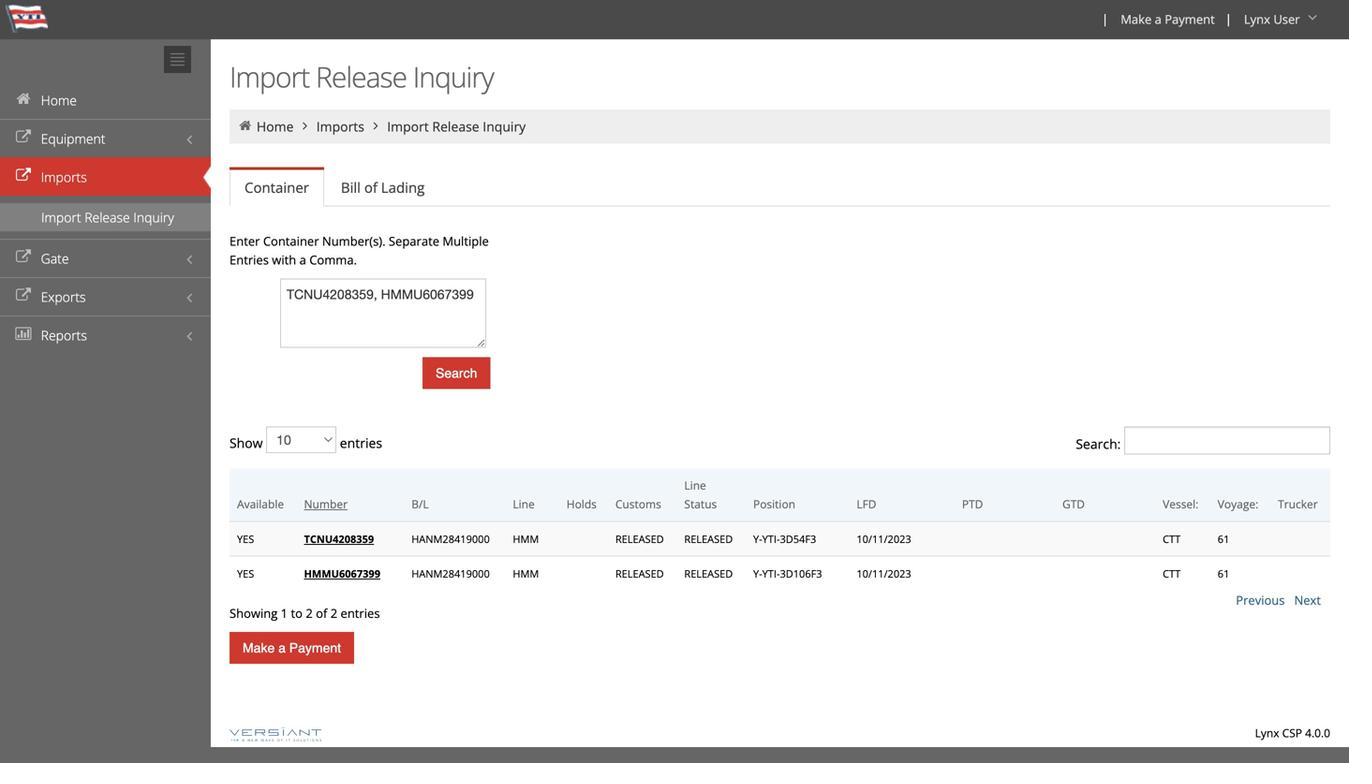 Task type: describe. For each thing, give the bounding box(es) containing it.
1 horizontal spatial home
[[257, 118, 294, 135]]

exports
[[41, 288, 86, 306]]

ptd: activate to sort column ascending column header
[[955, 469, 1055, 522]]

lynx user
[[1244, 11, 1300, 28]]

y-yti-3d106f3
[[753, 567, 822, 581]]

separate
[[389, 233, 439, 250]]

1
[[281, 605, 288, 622]]

b/l: activate to sort column ascending column header
[[404, 469, 505, 522]]

grid containing show
[[230, 279, 1330, 623]]

3d106f3
[[780, 567, 822, 581]]

make inside 'button'
[[243, 641, 275, 656]]

payment inside 'button'
[[289, 641, 341, 656]]

1 vertical spatial release
[[432, 118, 479, 135]]

bill of lading link
[[326, 169, 440, 207]]

csp
[[1282, 726, 1302, 741]]

bill
[[341, 178, 361, 197]]

gate link
[[0, 239, 211, 277]]

gtd: activate to sort column ascending column header
[[1055, 469, 1155, 522]]

next button
[[1294, 592, 1321, 609]]

0 horizontal spatial of
[[316, 605, 327, 622]]

1 vertical spatial entries
[[341, 605, 380, 622]]

home image
[[237, 119, 253, 133]]

1 vertical spatial import release inquiry link
[[0, 203, 211, 231]]

container inside "container" link
[[245, 178, 309, 197]]

0 vertical spatial entries
[[337, 434, 382, 452]]

0 horizontal spatial imports link
[[0, 157, 211, 196]]

trucker
[[1278, 497, 1318, 512]]

2 vertical spatial import release inquiry
[[41, 208, 174, 226]]

yes for hmmu6067399
[[237, 567, 254, 581]]

make a payment inside 'button'
[[243, 641, 341, 656]]

previous
[[1236, 592, 1285, 609]]

voyage:
[[1218, 497, 1258, 512]]

make a payment button
[[230, 632, 354, 664]]

showing 1 to 2 of 2 entries
[[230, 605, 380, 622]]

voyage:: activate to sort column ascending column header
[[1210, 469, 1271, 522]]

2 vertical spatial release
[[85, 208, 130, 226]]

external link image for equipment
[[14, 131, 33, 144]]

customs
[[615, 497, 661, 512]]

with
[[272, 252, 296, 268]]

search button
[[423, 357, 490, 389]]

vessel:: activate to sort column ascending column header
[[1155, 469, 1210, 522]]

0 vertical spatial release
[[316, 58, 407, 96]]

row containing line status
[[230, 469, 1330, 522]]

y- for y-yti-3d54f3
[[753, 532, 762, 546]]

yes for tcnu4208359
[[237, 532, 254, 546]]

vessel:
[[1163, 497, 1199, 512]]

0 vertical spatial inquiry
[[413, 58, 494, 96]]

external link image for exports
[[14, 289, 33, 302]]

holds: activate to sort column ascending column header
[[559, 469, 608, 522]]

1 vertical spatial inquiry
[[483, 118, 526, 135]]

0 vertical spatial import
[[230, 58, 309, 96]]

external link image for imports
[[14, 169, 33, 182]]

lynx for lynx user
[[1244, 11, 1270, 28]]

versiant image
[[230, 728, 321, 742]]

hmmu6067399
[[304, 567, 380, 581]]

4.0.0
[[1305, 726, 1330, 741]]

search:
[[1076, 435, 1124, 453]]

exports link
[[0, 277, 211, 316]]

angle right image
[[297, 119, 313, 133]]

external link image for gate
[[14, 251, 33, 264]]

gtd
[[1062, 497, 1085, 512]]

line: activate to sort column ascending column header
[[505, 469, 559, 522]]

1 | from the left
[[1102, 10, 1109, 27]]

lynx user link
[[1236, 0, 1329, 39]]

ptd
[[962, 497, 983, 512]]

0 vertical spatial of
[[364, 178, 378, 197]]

tcnu4208359
[[304, 532, 374, 546]]

make inside 'link'
[[1121, 11, 1152, 28]]

1 horizontal spatial imports link
[[316, 118, 364, 135]]

reports link
[[0, 316, 211, 354]]

show
[[230, 434, 266, 452]]



Task type: locate. For each thing, give the bounding box(es) containing it.
gate
[[41, 250, 69, 267]]

location: activate to sort column ascending column header
[[746, 469, 849, 522]]

1 vertical spatial ctt
[[1163, 567, 1181, 581]]

line status
[[684, 478, 717, 512]]

import right angle right icon
[[387, 118, 429, 135]]

1 hmm from the top
[[513, 532, 539, 546]]

0 horizontal spatial |
[[1102, 10, 1109, 27]]

external link image down home image
[[14, 169, 33, 182]]

enter container number(s).  separate multiple entries with a comma.
[[230, 233, 489, 268]]

2 10/11/2023 from the top
[[857, 567, 911, 581]]

container up with
[[263, 233, 319, 250]]

import release inquiry right angle right icon
[[387, 118, 526, 135]]

row
[[230, 469, 1330, 522]]

grid
[[230, 279, 1330, 623]]

equipment
[[41, 130, 105, 148]]

external link image up the bar chart image
[[14, 289, 33, 302]]

import release inquiry link
[[387, 118, 526, 135], [0, 203, 211, 231]]

1 yes from the top
[[237, 532, 254, 546]]

make a payment inside 'link'
[[1121, 11, 1215, 28]]

0 vertical spatial payment
[[1165, 11, 1215, 28]]

payment inside 'link'
[[1165, 11, 1215, 28]]

1 vertical spatial lynx
[[1255, 726, 1279, 741]]

1 vertical spatial imports link
[[0, 157, 211, 196]]

2 external link image from the top
[[14, 289, 33, 302]]

2 2 from the left
[[330, 605, 337, 622]]

line inside line: activate to sort column ascending column header
[[513, 497, 535, 512]]

to
[[291, 605, 303, 622]]

0 horizontal spatial make a payment
[[243, 641, 341, 656]]

make
[[1121, 11, 1152, 28], [243, 641, 275, 656]]

0 vertical spatial import release inquiry link
[[387, 118, 526, 135]]

make a payment link
[[1112, 0, 1221, 39]]

1 horizontal spatial make a payment
[[1121, 11, 1215, 28]]

a inside 'button'
[[278, 641, 286, 656]]

external link image left gate
[[14, 251, 33, 264]]

1 vertical spatial y-
[[753, 567, 762, 581]]

line for line
[[513, 497, 535, 512]]

external link image inside the imports link
[[14, 169, 33, 182]]

1 vertical spatial home
[[257, 118, 294, 135]]

make a payment
[[1121, 11, 1215, 28], [243, 641, 341, 656]]

3d54f3
[[780, 532, 816, 546]]

1 vertical spatial payment
[[289, 641, 341, 656]]

home right home icon
[[257, 118, 294, 135]]

0 horizontal spatial import release inquiry link
[[0, 203, 211, 231]]

reports
[[41, 327, 87, 344]]

alert
[[230, 522, 1330, 591]]

equipment link
[[0, 119, 211, 157]]

line up the status in the bottom of the page
[[684, 478, 706, 493]]

lynx
[[1244, 11, 1270, 28], [1255, 726, 1279, 741]]

2 external link image from the top
[[14, 251, 33, 264]]

1 hanm28419000 from the top
[[411, 532, 490, 546]]

1 horizontal spatial |
[[1225, 10, 1232, 27]]

angle down image
[[1303, 11, 1322, 24]]

2 yti- from the top
[[762, 567, 780, 581]]

search
[[436, 366, 477, 381]]

number(s).
[[322, 233, 386, 250]]

0 vertical spatial 61
[[1218, 532, 1230, 546]]

home link right home icon
[[257, 118, 294, 135]]

1 vertical spatial hmm
[[513, 567, 539, 581]]

bill of lading
[[341, 178, 425, 197]]

previous button
[[1236, 592, 1285, 609]]

imports link right angle right image
[[316, 118, 364, 135]]

1 horizontal spatial 2
[[330, 605, 337, 622]]

import release inquiry
[[230, 58, 494, 96], [387, 118, 526, 135], [41, 208, 174, 226]]

hmm for tcnu4208359
[[513, 532, 539, 546]]

1 vertical spatial of
[[316, 605, 327, 622]]

line
[[684, 478, 706, 493], [513, 497, 535, 512]]

lfd: activate to sort column ascending column header
[[849, 469, 955, 522]]

y- for y-yti-3d106f3
[[753, 567, 762, 581]]

release right angle right icon
[[432, 118, 479, 135]]

imports down the equipment
[[41, 168, 87, 186]]

hanm28419000 down b/l: activate to sort column ascending 'column header'
[[411, 532, 490, 546]]

enter
[[230, 233, 260, 250]]

1 horizontal spatial a
[[299, 252, 306, 268]]

yes up the showing on the bottom left of the page
[[237, 567, 254, 581]]

entries
[[337, 434, 382, 452], [341, 605, 380, 622]]

1 horizontal spatial of
[[364, 178, 378, 197]]

1 horizontal spatial imports
[[316, 118, 364, 135]]

release up gate link
[[85, 208, 130, 226]]

alert containing yes
[[230, 522, 1330, 591]]

yti- down position
[[762, 532, 780, 546]]

release
[[316, 58, 407, 96], [432, 118, 479, 135], [85, 208, 130, 226]]

home link
[[0, 81, 211, 119], [257, 118, 294, 135]]

hanm28419000
[[411, 532, 490, 546], [411, 567, 490, 581]]

of right bill
[[364, 178, 378, 197]]

container link
[[230, 170, 324, 207]]

user
[[1274, 11, 1300, 28]]

home image
[[14, 92, 33, 105]]

10/11/2023 for y-yti-3d54f3
[[857, 532, 911, 546]]

2
[[306, 605, 313, 622], [330, 605, 337, 622]]

2 hanm28419000 from the top
[[411, 567, 490, 581]]

lynx left csp
[[1255, 726, 1279, 741]]

1 horizontal spatial payment
[[1165, 11, 1215, 28]]

yes down available
[[237, 532, 254, 546]]

2 ctt from the top
[[1163, 567, 1181, 581]]

container
[[245, 178, 309, 197], [263, 233, 319, 250]]

1 vertical spatial yes
[[237, 567, 254, 581]]

10/11/2023 for y-yti-3d106f3
[[857, 567, 911, 581]]

lfd
[[857, 497, 876, 512]]

external link image
[[14, 169, 33, 182], [14, 251, 33, 264]]

a inside 'link'
[[1155, 11, 1162, 28]]

container up enter
[[245, 178, 309, 197]]

imports
[[316, 118, 364, 135], [41, 168, 87, 186]]

import up home icon
[[230, 58, 309, 96]]

yti- down the 'y-yti-3d54f3' in the bottom right of the page
[[762, 567, 780, 581]]

|
[[1102, 10, 1109, 27], [1225, 10, 1232, 27]]

y-
[[753, 532, 762, 546], [753, 567, 762, 581]]

2 yes from the top
[[237, 567, 254, 581]]

external link image inside gate link
[[14, 251, 33, 264]]

0 horizontal spatial release
[[85, 208, 130, 226]]

0 vertical spatial 10/11/2023
[[857, 532, 911, 546]]

home right home image
[[41, 91, 77, 109]]

1 horizontal spatial import
[[230, 58, 309, 96]]

entries
[[230, 252, 269, 268]]

external link image down home image
[[14, 131, 33, 144]]

0 vertical spatial home
[[41, 91, 77, 109]]

a inside the enter container number(s).  separate multiple entries with a comma.
[[299, 252, 306, 268]]

line left the 'holds'
[[513, 497, 535, 512]]

0 vertical spatial a
[[1155, 11, 1162, 28]]

y-yti-3d54f3
[[753, 532, 816, 546]]

1 ctt from the top
[[1163, 532, 1181, 546]]

0 vertical spatial make a payment
[[1121, 11, 1215, 28]]

2 61 from the top
[[1218, 567, 1230, 581]]

line status: activate to sort column ascending column header
[[677, 469, 746, 522]]

next
[[1294, 592, 1321, 609]]

of right to
[[316, 605, 327, 622]]

0 vertical spatial line
[[684, 478, 706, 493]]

external link image inside equipment link
[[14, 131, 33, 144]]

imports link down the equipment
[[0, 157, 211, 196]]

2 | from the left
[[1225, 10, 1232, 27]]

line inside line status
[[684, 478, 706, 493]]

home link up the equipment
[[0, 81, 211, 119]]

inquiry
[[413, 58, 494, 96], [483, 118, 526, 135], [133, 208, 174, 226]]

external link image
[[14, 131, 33, 144], [14, 289, 33, 302]]

1 y- from the top
[[753, 532, 762, 546]]

0 horizontal spatial a
[[278, 641, 286, 656]]

1 vertical spatial import
[[387, 118, 429, 135]]

import release inquiry up gate link
[[41, 208, 174, 226]]

external link image inside exports link
[[14, 289, 33, 302]]

1 2 from the left
[[306, 605, 313, 622]]

2 hmm from the top
[[513, 567, 539, 581]]

ctt
[[1163, 532, 1181, 546], [1163, 567, 1181, 581]]

customs: activate to sort column ascending column header
[[608, 469, 677, 522]]

1 horizontal spatial make
[[1121, 11, 1152, 28]]

lynx inside the lynx user link
[[1244, 11, 1270, 28]]

0 horizontal spatial payment
[[289, 641, 341, 656]]

payment left lynx user
[[1165, 11, 1215, 28]]

2 horizontal spatial a
[[1155, 11, 1162, 28]]

import up gate
[[41, 208, 81, 226]]

available: activate to sort column ascending column header
[[230, 469, 297, 522]]

0 horizontal spatial make
[[243, 641, 275, 656]]

1 yti- from the top
[[762, 532, 780, 546]]

1 external link image from the top
[[14, 131, 33, 144]]

1 10/11/2023 from the top
[[857, 532, 911, 546]]

0 horizontal spatial home
[[41, 91, 77, 109]]

a
[[1155, 11, 1162, 28], [299, 252, 306, 268], [278, 641, 286, 656]]

import
[[230, 58, 309, 96], [387, 118, 429, 135], [41, 208, 81, 226]]

1 vertical spatial container
[[263, 233, 319, 250]]

of
[[364, 178, 378, 197], [316, 605, 327, 622]]

0 horizontal spatial 2
[[306, 605, 313, 622]]

61 for 3d106f3
[[1218, 567, 1230, 581]]

1 vertical spatial 10/11/2023
[[857, 567, 911, 581]]

imports right angle right image
[[316, 118, 364, 135]]

number
[[304, 497, 348, 512]]

hanm28419000 down b/l
[[411, 567, 490, 581]]

lynx csp 4.0.0
[[1255, 726, 1330, 741]]

1 horizontal spatial release
[[316, 58, 407, 96]]

import release inquiry up angle right icon
[[230, 58, 494, 96]]

1 horizontal spatial home link
[[257, 118, 294, 135]]

hanm28419000 for tcnu4208359
[[411, 532, 490, 546]]

bar chart image
[[14, 327, 33, 341]]

home
[[41, 91, 77, 109], [257, 118, 294, 135]]

hanm28419000 for hmmu6067399
[[411, 567, 490, 581]]

yti- for 3d106f3
[[762, 567, 780, 581]]

1 vertical spatial 61
[[1218, 567, 1230, 581]]

status
[[684, 497, 717, 512]]

1 vertical spatial external link image
[[14, 251, 33, 264]]

0 vertical spatial ctt
[[1163, 532, 1181, 546]]

61 for 3d54f3
[[1218, 532, 1230, 546]]

lynx for lynx csp 4.0.0
[[1255, 726, 1279, 741]]

0 vertical spatial yes
[[237, 532, 254, 546]]

yti- for 3d54f3
[[762, 532, 780, 546]]

position
[[753, 497, 795, 512]]

0 vertical spatial hmm
[[513, 532, 539, 546]]

release up angle right icon
[[316, 58, 407, 96]]

0 vertical spatial lynx
[[1244, 11, 1270, 28]]

1 vertical spatial yti-
[[762, 567, 780, 581]]

payment
[[1165, 11, 1215, 28], [289, 641, 341, 656]]

container inside the enter container number(s).  separate multiple entries with a comma.
[[263, 233, 319, 250]]

2 horizontal spatial release
[[432, 118, 479, 135]]

0 vertical spatial import release inquiry
[[230, 58, 494, 96]]

y- down position
[[753, 532, 762, 546]]

lynx left user
[[1244, 11, 1270, 28]]

released
[[615, 532, 664, 546], [684, 532, 733, 546], [615, 567, 664, 581], [684, 567, 733, 581]]

holds
[[567, 497, 597, 512]]

1 horizontal spatial import release inquiry link
[[387, 118, 526, 135]]

previous next
[[1236, 592, 1321, 609]]

2 vertical spatial import
[[41, 208, 81, 226]]

0 vertical spatial make
[[1121, 11, 1152, 28]]

2 vertical spatial a
[[278, 641, 286, 656]]

1 vertical spatial hanm28419000
[[411, 567, 490, 581]]

yes
[[237, 532, 254, 546], [237, 567, 254, 581]]

trucker: activate to sort column ascending column header
[[1271, 469, 1330, 522]]

| left make a payment 'link'
[[1102, 10, 1109, 27]]

multiple
[[443, 233, 489, 250]]

0 vertical spatial imports
[[316, 118, 364, 135]]

hmm for hmmu6067399
[[513, 567, 539, 581]]

comma.
[[309, 252, 357, 268]]

1 horizontal spatial line
[[684, 478, 706, 493]]

0 vertical spatial yti-
[[762, 532, 780, 546]]

0 vertical spatial container
[[245, 178, 309, 197]]

hmm
[[513, 532, 539, 546], [513, 567, 539, 581]]

entries up the number: activate to sort column ascending column header
[[337, 434, 382, 452]]

0 horizontal spatial imports
[[41, 168, 87, 186]]

10/11/2023
[[857, 532, 911, 546], [857, 567, 911, 581]]

1 vertical spatial import release inquiry
[[387, 118, 526, 135]]

lading
[[381, 178, 425, 197]]

1 vertical spatial external link image
[[14, 289, 33, 302]]

1 vertical spatial make
[[243, 641, 275, 656]]

1 vertical spatial a
[[299, 252, 306, 268]]

showing
[[230, 605, 278, 622]]

1 61 from the top
[[1218, 532, 1230, 546]]

b/l
[[411, 497, 429, 512]]

None text field
[[280, 279, 486, 348], [1124, 427, 1330, 455], [280, 279, 486, 348], [1124, 427, 1330, 455]]

0 vertical spatial hanm28419000
[[411, 532, 490, 546]]

| left lynx user
[[1225, 10, 1232, 27]]

payment down showing 1 to 2 of 2 entries
[[289, 641, 341, 656]]

0 vertical spatial imports link
[[316, 118, 364, 135]]

ctt for 3d106f3
[[1163, 567, 1181, 581]]

angle right image
[[368, 119, 384, 133]]

0 horizontal spatial home link
[[0, 81, 211, 119]]

2 y- from the top
[[753, 567, 762, 581]]

entries down hmmu6067399
[[341, 605, 380, 622]]

1 external link image from the top
[[14, 169, 33, 182]]

2 horizontal spatial import
[[387, 118, 429, 135]]

61
[[1218, 532, 1230, 546], [1218, 567, 1230, 581]]

1 vertical spatial imports
[[41, 168, 87, 186]]

available
[[237, 497, 284, 512]]

2 vertical spatial inquiry
[[133, 208, 174, 226]]

yti-
[[762, 532, 780, 546], [762, 567, 780, 581]]

0 vertical spatial external link image
[[14, 131, 33, 144]]

imports link
[[316, 118, 364, 135], [0, 157, 211, 196]]

0 vertical spatial y-
[[753, 532, 762, 546]]

0 horizontal spatial import
[[41, 208, 81, 226]]

ctt for 3d54f3
[[1163, 532, 1181, 546]]

number: activate to sort column ascending column header
[[297, 469, 404, 522]]

import release inquiry link up gate link
[[0, 203, 211, 231]]

0 vertical spatial external link image
[[14, 169, 33, 182]]

1 vertical spatial make a payment
[[243, 641, 341, 656]]

import release inquiry link right angle right icon
[[387, 118, 526, 135]]

1 vertical spatial line
[[513, 497, 535, 512]]

y- left 3d106f3
[[753, 567, 762, 581]]

line for line status
[[684, 478, 706, 493]]

0 horizontal spatial line
[[513, 497, 535, 512]]



